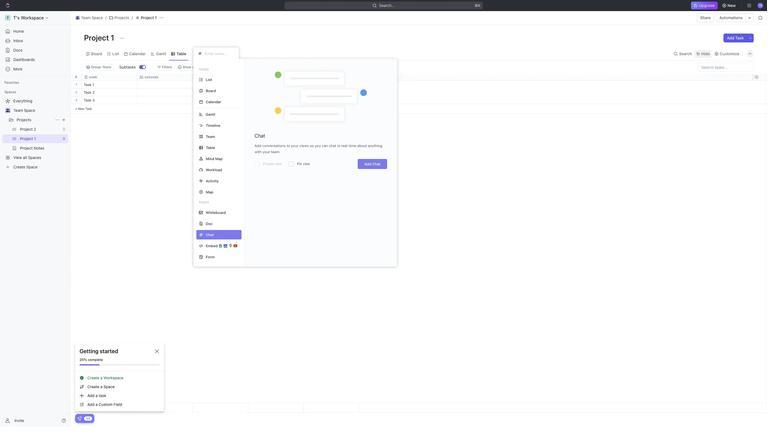Task type: locate. For each thing, give the bounding box(es) containing it.
1 vertical spatial calendar
[[206, 99, 221, 104]]

0 horizontal spatial projects
[[17, 117, 31, 122]]

row group containing ‎task 1
[[82, 81, 359, 114]]

list
[[112, 51, 119, 56], [206, 77, 212, 82]]

team space right user group image
[[81, 15, 103, 20]]

1 horizontal spatial table
[[206, 145, 215, 150]]

1 horizontal spatial 2
[[92, 90, 95, 95]]

a left task
[[96, 393, 98, 398]]

task up customize
[[736, 36, 744, 40]]

2 set priority element from the top
[[303, 89, 311, 97]]

0 vertical spatial ‎task
[[84, 82, 91, 87]]

team
[[81, 15, 91, 20], [13, 108, 23, 113], [206, 134, 215, 139]]

grid containing ‎task 1
[[71, 74, 768, 413]]

0 horizontal spatial gantt
[[156, 51, 166, 56]]

custom
[[99, 402, 113, 407]]

a down the add a task
[[96, 402, 98, 407]]

3 do from the top
[[201, 99, 206, 102]]

table up the "mind"
[[206, 145, 215, 150]]

new down task 3 at the top left
[[78, 107, 84, 110]]

1 vertical spatial team space
[[13, 108, 35, 113]]

2 create from the top
[[87, 384, 99, 389]]

add chat
[[365, 162, 381, 166]]

1 vertical spatial space
[[24, 108, 35, 113]]

hide button
[[695, 50, 712, 58]]

chat
[[329, 143, 337, 148]]

‎task
[[84, 82, 91, 87], [84, 90, 91, 95]]

0 horizontal spatial 2
[[75, 90, 77, 94]]

list link
[[111, 50, 119, 58]]

projects link
[[108, 14, 131, 21], [17, 115, 53, 124]]

1 vertical spatial new
[[78, 107, 84, 110]]

task 3
[[84, 98, 95, 102]]

row group containing 1 2 3
[[71, 81, 82, 114]]

add down about
[[365, 162, 372, 166]]

1 set priority image from the top
[[303, 81, 311, 89]]

add task
[[728, 36, 744, 40]]

add a custom field
[[87, 402, 122, 407]]

0 vertical spatial calendar
[[129, 51, 146, 56]]

create up the add a task
[[87, 384, 99, 389]]

favorites
[[4, 80, 19, 85]]

close image
[[155, 349, 159, 353]]

table up show
[[177, 51, 186, 56]]

do for 1
[[201, 83, 206, 87]]

0 horizontal spatial calendar
[[129, 51, 146, 56]]

team right user group icon
[[13, 108, 23, 113]]

to inside add conversations to your views so you can chat in real-time about anything with your team.
[[287, 143, 290, 148]]

chat down anything
[[373, 162, 381, 166]]

view right pin
[[303, 162, 310, 166]]

a
[[100, 376, 103, 380], [100, 384, 103, 389], [96, 393, 98, 398], [96, 402, 98, 407]]

inbox
[[13, 38, 23, 43]]

0 horizontal spatial map
[[206, 190, 213, 194]]

new up automations on the top of page
[[728, 3, 736, 8]]

set priority element
[[303, 81, 311, 89], [303, 89, 311, 97], [303, 97, 311, 105]]

team right user group image
[[81, 15, 91, 20]]

1 to do from the top
[[196, 83, 206, 87]]

0 horizontal spatial new
[[78, 107, 84, 110]]

2 / from the left
[[132, 15, 133, 20]]

3 down ‎task 2
[[92, 98, 95, 102]]

1 vertical spatial do
[[201, 91, 206, 94]]

show closed
[[183, 65, 203, 69]]

private view
[[263, 162, 282, 166]]

2
[[92, 90, 95, 95], [75, 90, 77, 94]]

0 vertical spatial do
[[201, 83, 206, 87]]

team space right user group icon
[[13, 108, 35, 113]]

to do cell for task 3
[[193, 96, 248, 104]]

add down the add a task
[[87, 402, 95, 407]]

2 vertical spatial task
[[85, 107, 92, 110]]

dashboards
[[13, 57, 35, 62]]

0 vertical spatial board
[[91, 51, 102, 56]]

1 vertical spatial create
[[87, 384, 99, 389]]

tree
[[2, 97, 68, 172]]

do for 2
[[201, 91, 206, 94]]

home link
[[2, 27, 68, 36]]

cell
[[137, 81, 193, 88], [248, 81, 304, 88], [137, 89, 193, 96], [248, 89, 304, 96], [137, 96, 193, 104], [248, 96, 304, 104]]

1 vertical spatial projects
[[17, 117, 31, 122]]

1 / from the left
[[105, 15, 107, 20]]

new
[[728, 3, 736, 8], [78, 107, 84, 110]]

0 vertical spatial team space link
[[74, 14, 104, 21]]

2 inside press space to select this row. row
[[92, 90, 95, 95]]

chat up with
[[255, 133, 265, 139]]

onboarding checklist button element
[[77, 416, 82, 421]]

0 vertical spatial team
[[81, 15, 91, 20]]

add inside add conversations to your views so you can chat in real-time about anything with your team.
[[255, 143, 261, 148]]

space
[[92, 15, 103, 20], [24, 108, 35, 113], [104, 384, 115, 389]]

board left list link
[[91, 51, 102, 56]]

1 horizontal spatial team space
[[81, 15, 103, 20]]

map
[[215, 156, 223, 161], [206, 190, 213, 194]]

0 horizontal spatial projects link
[[17, 115, 53, 124]]

to
[[196, 83, 201, 87], [196, 91, 201, 94], [196, 99, 201, 102], [287, 143, 290, 148]]

subtasks button
[[117, 63, 139, 72]]

1 to do cell from the top
[[193, 81, 248, 88]]

to do cell
[[193, 81, 248, 88], [193, 89, 248, 96], [193, 96, 248, 104]]

so
[[310, 143, 314, 148]]

upgrade
[[700, 3, 715, 8]]

to do
[[196, 83, 206, 87], [196, 91, 206, 94], [196, 99, 206, 102]]

add up customize
[[728, 36, 735, 40]]

0 horizontal spatial view
[[275, 162, 282, 166]]

0 vertical spatial to do cell
[[193, 81, 248, 88]]

search button
[[673, 50, 694, 58]]

‎task for ‎task 2
[[84, 90, 91, 95]]

add for add a custom field
[[87, 402, 95, 407]]

2 vertical spatial do
[[201, 99, 206, 102]]

2 view from the left
[[303, 162, 310, 166]]

1 vertical spatial team
[[13, 108, 23, 113]]

task down ‎task 2
[[84, 98, 91, 102]]

task for new task
[[85, 107, 92, 110]]

new for new
[[728, 3, 736, 8]]

1 vertical spatial to do
[[196, 91, 206, 94]]

1 set priority element from the top
[[303, 81, 311, 89]]

view right private
[[275, 162, 282, 166]]

0 horizontal spatial your
[[263, 150, 270, 154]]

‎task 1
[[84, 82, 94, 87]]

2 left ‎task 2
[[75, 90, 77, 94]]

spaces
[[4, 90, 16, 94]]

2 for ‎task
[[92, 90, 95, 95]]

gantt
[[156, 51, 166, 56], [206, 112, 215, 116]]

‎task down ‎task 1
[[84, 90, 91, 95]]

0 vertical spatial team space
[[81, 15, 103, 20]]

list down tasks
[[206, 77, 212, 82]]

create up create a space
[[87, 376, 99, 380]]

calendar
[[129, 51, 146, 56], [206, 99, 221, 104]]

new task
[[78, 107, 92, 110]]

2 vertical spatial to do
[[196, 99, 206, 102]]

2 do from the top
[[201, 91, 206, 94]]

share button
[[697, 13, 715, 22]]

create a space
[[87, 384, 115, 389]]

1 horizontal spatial project
[[141, 15, 154, 20]]

view
[[275, 162, 282, 166], [303, 162, 310, 166]]

2 horizontal spatial space
[[104, 384, 115, 389]]

subtasks
[[119, 65, 136, 69]]

1 vertical spatial team space link
[[13, 106, 67, 115]]

0 vertical spatial list
[[112, 51, 119, 56]]

1 vertical spatial map
[[206, 190, 213, 194]]

1 inside press space to select this row. row
[[92, 82, 94, 87]]

0 horizontal spatial team space link
[[13, 106, 67, 115]]

space down create a workspace
[[104, 384, 115, 389]]

2 ‎task from the top
[[84, 90, 91, 95]]

getting started
[[80, 348, 118, 354]]

0 vertical spatial projects
[[115, 15, 129, 20]]

1 vertical spatial your
[[263, 150, 270, 154]]

board down tasks
[[206, 88, 216, 93]]

press space to select this row. row
[[71, 81, 82, 89], [82, 81, 359, 89], [71, 89, 82, 96], [82, 89, 359, 97], [71, 96, 82, 104], [82, 96, 359, 105], [82, 403, 359, 413]]

your left views
[[291, 143, 299, 148]]

0 horizontal spatial space
[[24, 108, 35, 113]]

doc
[[206, 221, 213, 226]]

0 horizontal spatial team space
[[13, 108, 35, 113]]

grid
[[71, 74, 768, 413]]

team inside sidebar navigation
[[13, 108, 23, 113]]

docs
[[13, 48, 22, 52]]

1 horizontal spatial view
[[303, 162, 310, 166]]

map right the "mind"
[[215, 156, 223, 161]]

space right user group image
[[92, 15, 103, 20]]

0 horizontal spatial team
[[13, 108, 23, 113]]

0 horizontal spatial /
[[105, 15, 107, 20]]

2 up task 3 at the top left
[[92, 90, 95, 95]]

board
[[91, 51, 102, 56], [206, 88, 216, 93]]

1 ‎task from the top
[[84, 82, 91, 87]]

add for add a task
[[87, 393, 95, 398]]

2 vertical spatial to do cell
[[193, 96, 248, 104]]

to do for ‎task 1
[[196, 83, 206, 87]]

2 horizontal spatial team
[[206, 134, 215, 139]]

0 horizontal spatial table
[[177, 51, 186, 56]]

workload
[[206, 167, 222, 172]]

1 vertical spatial chat
[[373, 162, 381, 166]]

list up 'subtasks' button
[[112, 51, 119, 56]]

3 left task 3 at the top left
[[75, 98, 77, 102]]

about
[[358, 143, 367, 148]]

1 horizontal spatial map
[[215, 156, 223, 161]]

task inside press space to select this row. row
[[84, 98, 91, 102]]

project 1
[[141, 15, 157, 20], [84, 33, 116, 42]]

docs link
[[2, 46, 68, 55]]

0 vertical spatial map
[[215, 156, 223, 161]]

new inside grid
[[78, 107, 84, 110]]

Enter name... field
[[205, 51, 235, 56]]

chat
[[255, 133, 265, 139], [373, 162, 381, 166]]

tree inside sidebar navigation
[[2, 97, 68, 172]]

2 inside 1 2 3
[[75, 90, 77, 94]]

upgrade link
[[692, 2, 718, 9]]

1 horizontal spatial projects link
[[108, 14, 131, 21]]

3 set priority element from the top
[[303, 97, 311, 105]]

task inside add task button
[[736, 36, 744, 40]]

0 vertical spatial project 1
[[141, 15, 157, 20]]

closed
[[192, 65, 203, 69]]

2 to do cell from the top
[[193, 89, 248, 96]]

task
[[99, 393, 106, 398]]

table link
[[176, 50, 186, 58]]

calendar up timeline
[[206, 99, 221, 104]]

add inside button
[[728, 36, 735, 40]]

1 vertical spatial project
[[84, 33, 109, 42]]

1 horizontal spatial /
[[132, 15, 133, 20]]

2 vertical spatial team
[[206, 134, 215, 139]]

/
[[105, 15, 107, 20], [132, 15, 133, 20]]

view for private view
[[275, 162, 282, 166]]

1 horizontal spatial board
[[206, 88, 216, 93]]

3 to do from the top
[[196, 99, 206, 102]]

gantt up timeline
[[206, 112, 215, 116]]

1 view from the left
[[275, 162, 282, 166]]

to for task 3
[[196, 99, 201, 102]]

0 vertical spatial new
[[728, 3, 736, 8]]

new inside button
[[728, 3, 736, 8]]

1 horizontal spatial space
[[92, 15, 103, 20]]

a for space
[[100, 384, 103, 389]]

space right user group icon
[[24, 108, 35, 113]]

favorites button
[[2, 79, 21, 86]]

Search tasks... text field
[[699, 63, 754, 71]]

calendar up 'subtasks' button
[[129, 51, 146, 56]]

1 horizontal spatial team space link
[[74, 14, 104, 21]]

press space to select this row. row containing 3
[[71, 96, 82, 104]]

add a task
[[87, 393, 106, 398]]

‎task up ‎task 2
[[84, 82, 91, 87]]

calendar link
[[128, 50, 146, 58]]

0 vertical spatial to do
[[196, 83, 206, 87]]

2 to do from the top
[[196, 91, 206, 94]]

add left task
[[87, 393, 95, 398]]

new button
[[720, 1, 740, 10]]

do
[[201, 83, 206, 87], [201, 91, 206, 94], [201, 99, 206, 102]]

1 horizontal spatial gantt
[[206, 112, 215, 116]]

3 to do cell from the top
[[193, 96, 248, 104]]

invite
[[14, 418, 24, 423]]

0 vertical spatial chat
[[255, 133, 265, 139]]

1 create from the top
[[87, 376, 99, 380]]

1 horizontal spatial new
[[728, 3, 736, 8]]

new for new task
[[78, 107, 84, 110]]

1 vertical spatial board
[[206, 88, 216, 93]]

create for create a space
[[87, 384, 99, 389]]

team down timeline
[[206, 134, 215, 139]]

0 vertical spatial projects link
[[108, 14, 131, 21]]

to for ‎task 2
[[196, 91, 201, 94]]

0 horizontal spatial project 1
[[84, 33, 116, 42]]

press space to select this row. row containing task 3
[[82, 96, 359, 105]]

set priority element for ‎task 1
[[303, 81, 311, 89]]

team space
[[81, 15, 103, 20], [13, 108, 35, 113]]

add up with
[[255, 143, 261, 148]]

1 vertical spatial to do cell
[[193, 89, 248, 96]]

map down activity at the left of page
[[206, 190, 213, 194]]

1 vertical spatial project 1
[[84, 33, 116, 42]]

real-
[[341, 143, 349, 148]]

gantt left 'table' link
[[156, 51, 166, 56]]

a up create a space
[[100, 376, 103, 380]]

1 horizontal spatial 3
[[92, 98, 95, 102]]

2 set priority image from the top
[[303, 89, 311, 97]]

set priority image
[[303, 81, 311, 89], [303, 89, 311, 97]]

tree containing team space
[[2, 97, 68, 172]]

a up task
[[100, 384, 103, 389]]

1 horizontal spatial your
[[291, 143, 299, 148]]

1 vertical spatial table
[[206, 145, 215, 150]]

row group
[[71, 81, 82, 114], [82, 81, 359, 114], [754, 81, 767, 114], [754, 403, 767, 412]]

0 vertical spatial create
[[87, 376, 99, 380]]

task down task 3 at the top left
[[85, 107, 92, 110]]

1 vertical spatial projects link
[[17, 115, 53, 124]]

0 horizontal spatial board
[[91, 51, 102, 56]]

row
[[82, 74, 359, 81]]

1 vertical spatial ‎task
[[84, 90, 91, 95]]

0 vertical spatial task
[[736, 36, 744, 40]]

‎task for ‎task 1
[[84, 82, 91, 87]]

1 do from the top
[[201, 83, 206, 87]]

25% complete
[[80, 358, 103, 362]]

1 vertical spatial list
[[206, 77, 212, 82]]

create for create a workspace
[[87, 376, 99, 380]]

1 vertical spatial task
[[84, 98, 91, 102]]

your right with
[[263, 150, 270, 154]]

pages
[[199, 200, 209, 204]]

add
[[728, 36, 735, 40], [255, 143, 261, 148], [365, 162, 372, 166], [87, 393, 95, 398], [87, 402, 95, 407]]

3
[[92, 98, 95, 102], [75, 98, 77, 102]]



Task type: vqa. For each thing, say whether or not it's contained in the screenshot.
the Team to the right
yes



Task type: describe. For each thing, give the bounding box(es) containing it.
to do for task 3
[[196, 99, 206, 102]]

field
[[114, 402, 122, 407]]

a for workspace
[[100, 376, 103, 380]]

1 horizontal spatial calendar
[[206, 99, 221, 104]]

dashboards link
[[2, 55, 68, 64]]

1 horizontal spatial list
[[206, 77, 212, 82]]

team space inside tree
[[13, 108, 35, 113]]

set priority element for task 3
[[303, 97, 311, 105]]

press space to select this row. row containing 1
[[71, 81, 82, 89]]

0 horizontal spatial chat
[[255, 133, 265, 139]]

1 horizontal spatial project 1
[[141, 15, 157, 20]]

share
[[701, 15, 711, 20]]

a for custom
[[96, 402, 98, 407]]

team.
[[271, 150, 281, 154]]

0 vertical spatial your
[[291, 143, 299, 148]]

1 2 3
[[75, 83, 77, 102]]

conversations
[[262, 143, 286, 148]]

timeline
[[206, 123, 220, 128]]

team space link inside tree
[[13, 106, 67, 115]]

to do cell for ‎task 1
[[193, 81, 248, 88]]

1 vertical spatial gantt
[[206, 112, 215, 116]]

you
[[315, 143, 321, 148]]

do for 3
[[201, 99, 206, 102]]

time
[[349, 143, 357, 148]]

views
[[300, 143, 309, 148]]

projects link inside tree
[[17, 115, 53, 124]]

search
[[680, 51, 693, 56]]

embed
[[206, 244, 218, 248]]

0 horizontal spatial project
[[84, 33, 109, 42]]

2 vertical spatial space
[[104, 384, 115, 389]]

projects inside sidebar navigation
[[17, 117, 31, 122]]

⌘k
[[475, 3, 481, 8]]

0 horizontal spatial 3
[[75, 98, 77, 102]]

to do cell for ‎task 2
[[193, 89, 248, 96]]

task for add task
[[736, 36, 744, 40]]

add conversations to your views so you can chat in real-time about anything with your team.
[[255, 143, 383, 154]]

complete
[[88, 358, 103, 362]]

can
[[322, 143, 328, 148]]

pin view
[[297, 162, 310, 166]]

tasks
[[199, 67, 209, 71]]

to do for ‎task 2
[[196, 91, 206, 94]]

getting
[[80, 348, 99, 354]]

#
[[75, 75, 77, 79]]

home
[[13, 29, 24, 34]]

press space to select this row. row containing ‎task 1
[[82, 81, 359, 89]]

pin
[[297, 162, 302, 166]]

sidebar navigation
[[0, 11, 71, 427]]

press space to select this row. row containing ‎task 2
[[82, 89, 359, 97]]

whiteboard
[[206, 210, 226, 215]]

show
[[183, 65, 191, 69]]

set priority element for ‎task 2
[[303, 89, 311, 97]]

add for add conversations to your views so you can chat in real-time about anything with your team.
[[255, 143, 261, 148]]

set priority image for 2
[[303, 89, 311, 97]]

started
[[100, 348, 118, 354]]

press space to select this row. row containing 2
[[71, 89, 82, 96]]

add for add chat
[[365, 162, 372, 166]]

activity
[[206, 179, 219, 183]]

with
[[255, 150, 262, 154]]

to for ‎task 1
[[196, 83, 201, 87]]

hide
[[702, 51, 710, 56]]

search...
[[379, 3, 395, 8]]

0 vertical spatial table
[[177, 51, 186, 56]]

anything
[[368, 143, 383, 148]]

automations button
[[717, 14, 746, 22]]

automations
[[720, 15, 743, 20]]

1 horizontal spatial projects
[[115, 15, 129, 20]]

set priority image for 1
[[303, 81, 311, 89]]

a for task
[[96, 393, 98, 398]]

project 1 link
[[134, 14, 158, 21]]

user group image
[[6, 109, 10, 112]]

view button
[[193, 50, 211, 58]]

gantt link
[[155, 50, 166, 58]]

board inside "link"
[[91, 51, 102, 56]]

0 vertical spatial gantt
[[156, 51, 166, 56]]

2 for 1
[[75, 90, 77, 94]]

inbox link
[[2, 36, 68, 45]]

user group image
[[76, 16, 79, 19]]

customize button
[[713, 50, 742, 58]]

in
[[337, 143, 340, 148]]

form
[[206, 255, 215, 259]]

onboarding checklist button image
[[77, 416, 82, 421]]

view for pin view
[[303, 162, 310, 166]]

view
[[201, 51, 210, 56]]

view button
[[193, 47, 211, 60]]

set priority image
[[303, 97, 311, 105]]

0 horizontal spatial list
[[112, 51, 119, 56]]

1/4
[[86, 417, 90, 420]]

0 vertical spatial project
[[141, 15, 154, 20]]

mind
[[206, 156, 214, 161]]

3 inside press space to select this row. row
[[92, 98, 95, 102]]

add for add task
[[728, 36, 735, 40]]

25%
[[80, 358, 87, 362]]

add task button
[[724, 34, 748, 42]]

workspace
[[104, 376, 124, 380]]

1 horizontal spatial chat
[[373, 162, 381, 166]]

‎task 2
[[84, 90, 95, 95]]

1 inside 1 2 3
[[76, 83, 77, 86]]

space inside tree
[[24, 108, 35, 113]]

0 vertical spatial space
[[92, 15, 103, 20]]

private
[[263, 162, 274, 166]]

show closed button
[[176, 64, 206, 70]]

1 horizontal spatial team
[[81, 15, 91, 20]]

mind map
[[206, 156, 223, 161]]

board link
[[90, 50, 102, 58]]

customize
[[720, 51, 740, 56]]

create a workspace
[[87, 376, 124, 380]]



